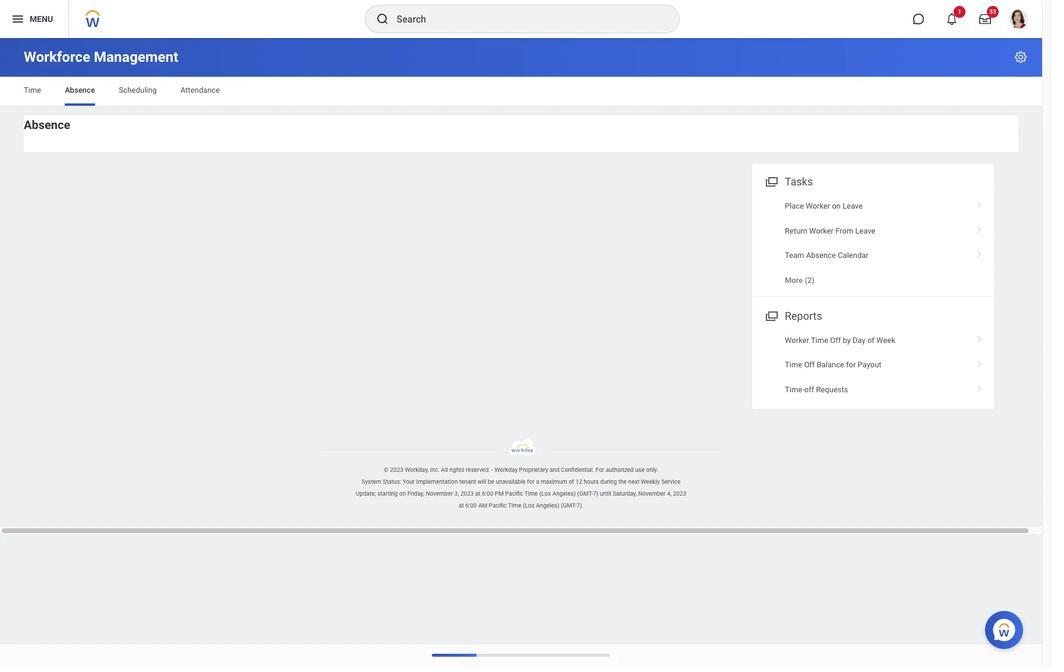 Task type: vqa. For each thing, say whether or not it's contained in the screenshot.
Global Navigation Dialog
no



Task type: describe. For each thing, give the bounding box(es) containing it.
1 horizontal spatial at
[[476, 491, 481, 497]]

pm
[[495, 491, 504, 497]]

chevron right image for leave
[[973, 222, 988, 234]]

configure this page image
[[1014, 50, 1029, 64]]

workforce management
[[24, 49, 178, 65]]

-
[[492, 467, 494, 473]]

will
[[478, 479, 487, 485]]

0 horizontal spatial 6:00
[[466, 502, 477, 509]]

1
[[959, 8, 962, 15]]

7)
[[593, 491, 599, 497]]

more (2)
[[785, 276, 815, 285]]

view
[[362, 489, 377, 498]]

system
[[362, 479, 382, 485]]

0 vertical spatial absence
[[65, 86, 95, 95]]

0 horizontal spatial at
[[459, 502, 464, 509]]

weekly
[[642, 479, 660, 485]]

a
[[536, 479, 540, 485]]

©
[[384, 467, 389, 473]]

off
[[805, 385, 815, 394]]

maximum
[[541, 479, 568, 485]]

return
[[785, 226, 808, 235]]

team absence calendar
[[785, 251, 869, 260]]

profile logan mcneil image
[[1010, 10, 1029, 31]]

authorized
[[606, 467, 634, 473]]

list for tasks
[[753, 194, 995, 293]]

chevron right image for team absence calendar
[[973, 247, 988, 259]]

view more ...
[[362, 489, 403, 498]]

12
[[576, 479, 583, 485]]

workday
[[495, 467, 518, 473]]

only.
[[647, 467, 659, 473]]

payout
[[858, 360, 882, 369]]

worker time off by day of week
[[785, 336, 896, 345]]

and
[[550, 467, 560, 473]]

menu group image for reports
[[763, 307, 780, 323]]

of inside © 2023 workday, inc. all rights reserved. - workday proprietary and confidential. for authorized use only. system status: your implementation tenant will be unavailable for a maximum of 12 hours during the next weekly service update; starting on friday, november 3, 2023 at 6:00 pm pacific time (los angeles) (gmt-7) until saturday, november 4, 2023 at 6:00 am pacific time (los angeles) (gmt-7).
[[569, 479, 575, 485]]

update;
[[356, 491, 376, 497]]

place worker on leave link
[[753, 194, 995, 219]]

inc.
[[430, 467, 440, 473]]

Search Workday  search field
[[397, 6, 655, 32]]

4,
[[668, 491, 672, 497]]

from
[[836, 226, 854, 235]]

friday,
[[408, 491, 425, 497]]

place worker on leave
[[785, 202, 864, 211]]

time up time-
[[785, 360, 803, 369]]

33
[[990, 8, 997, 15]]

1 button
[[939, 6, 966, 32]]

menu banner
[[0, 0, 1043, 38]]

time-
[[785, 385, 805, 394]]

worker for place
[[806, 202, 831, 211]]

day
[[853, 336, 866, 345]]

place
[[785, 202, 805, 211]]

team absence calendar link
[[753, 243, 995, 268]]

by
[[843, 336, 851, 345]]

starting
[[378, 491, 398, 497]]

am
[[479, 502, 488, 509]]

tenant
[[460, 479, 476, 485]]

menu group image for tasks
[[763, 173, 780, 189]]

on inside © 2023 workday, inc. all rights reserved. - workday proprietary and confidential. for authorized use only. system status: your implementation tenant will be unavailable for a maximum of 12 hours during the next weekly service update; starting on friday, november 3, 2023 at 6:00 pm pacific time (los angeles) (gmt-7) until saturday, november 4, 2023 at 6:00 am pacific time (los angeles) (gmt-7).
[[400, 491, 406, 497]]

on inside list
[[833, 202, 841, 211]]

scheduling
[[119, 86, 157, 95]]

management
[[94, 49, 178, 65]]

during
[[601, 479, 617, 485]]

chevron right image for place worker on leave
[[973, 197, 988, 209]]

chevron right image inside "time-off requests" link
[[973, 381, 988, 393]]

time-off requests
[[785, 385, 849, 394]]

worker time off by day of week link
[[753, 328, 995, 353]]

33 button
[[973, 6, 1000, 32]]

0 horizontal spatial (los
[[523, 502, 535, 509]]

1 vertical spatial angeles)
[[536, 502, 560, 509]]

notifications element
[[1016, 24, 1025, 33]]

workday assistant region
[[986, 607, 1029, 649]]

the
[[619, 479, 627, 485]]

(2)
[[805, 276, 815, 285]]

menu
[[30, 14, 53, 24]]



Task type: locate. For each thing, give the bounding box(es) containing it.
6:00 left 'am'
[[466, 502, 477, 509]]

1 vertical spatial pacific
[[489, 502, 507, 509]]

more (2) link
[[753, 268, 995, 293]]

2 vertical spatial chevron right image
[[973, 381, 988, 393]]

workday,
[[405, 467, 429, 473]]

reserved.
[[466, 467, 491, 473]]

angeles)
[[553, 491, 576, 497], [536, 502, 560, 509]]

1 horizontal spatial for
[[847, 360, 856, 369]]

1 vertical spatial more
[[379, 489, 395, 498]]

2023 right 3,
[[461, 491, 474, 497]]

0 vertical spatial of
[[868, 336, 875, 345]]

saturday,
[[613, 491, 637, 497]]

leave for place worker on leave
[[843, 202, 864, 211]]

worker left from
[[810, 226, 834, 235]]

0 vertical spatial 6:00
[[482, 491, 494, 497]]

(gmt- down 12
[[561, 502, 577, 509]]

implementation
[[417, 479, 458, 485]]

6:00
[[482, 491, 494, 497], [466, 502, 477, 509]]

chevron right image inside place worker on leave link
[[973, 197, 988, 209]]

tab list inside workforce management main content
[[12, 77, 1031, 106]]

2 menu group image from the top
[[763, 307, 780, 323]]

list
[[753, 194, 995, 293], [753, 328, 995, 402]]

1 horizontal spatial november
[[639, 491, 666, 497]]

1 horizontal spatial on
[[833, 202, 841, 211]]

for
[[847, 360, 856, 369], [527, 479, 535, 485]]

1 vertical spatial chevron right image
[[973, 332, 988, 344]]

2023
[[390, 467, 404, 473], [461, 491, 474, 497], [674, 491, 687, 497]]

1 vertical spatial (los
[[523, 502, 535, 509]]

more left '(2)'
[[785, 276, 803, 285]]

(gmt- up 7).
[[578, 491, 593, 497]]

on left the friday, at the bottom left of the page
[[400, 491, 406, 497]]

at
[[476, 491, 481, 497], [459, 502, 464, 509]]

(los down unavailable
[[523, 502, 535, 509]]

unavailable
[[496, 479, 526, 485]]

0 horizontal spatial off
[[805, 360, 815, 369]]

worker right place on the right of the page
[[806, 202, 831, 211]]

2 vertical spatial chevron right image
[[973, 356, 988, 368]]

0 vertical spatial leave
[[843, 202, 864, 211]]

list containing worker time off by day of week
[[753, 328, 995, 402]]

of
[[868, 336, 875, 345], [569, 479, 575, 485]]

status:
[[383, 479, 401, 485]]

notifications large image
[[947, 13, 959, 25]]

at down 3,
[[459, 502, 464, 509]]

chevron right image inside the team absence calendar link
[[973, 247, 988, 259]]

more down status:
[[379, 489, 395, 498]]

menu group image left reports
[[763, 307, 780, 323]]

worker down reports
[[785, 336, 810, 345]]

on
[[833, 202, 841, 211], [400, 491, 406, 497]]

calendar
[[838, 251, 869, 260]]

be
[[488, 479, 495, 485]]

1 horizontal spatial of
[[868, 336, 875, 345]]

time down a
[[525, 491, 538, 497]]

0 vertical spatial (gmt-
[[578, 491, 593, 497]]

my team's upcoming time off  -  wd element
[[24, 320, 741, 503]]

until
[[600, 491, 612, 497]]

footer containing © 2023 workday, inc. all rights reserved. - workday proprietary and confidential. for authorized use only. system status: your implementation tenant will be unavailable for a maximum of 12 hours during the next weekly service update; starting on friday, november 3, 2023 at 6:00 pm pacific time (los angeles) (gmt-7) until saturday, november 4, 2023 at 6:00 am pacific time (los angeles) (gmt-7).
[[0, 439, 1043, 512]]

leave up from
[[843, 202, 864, 211]]

menu group image left the tasks
[[763, 173, 780, 189]]

0 horizontal spatial of
[[569, 479, 575, 485]]

tab list
[[12, 77, 1031, 106]]

team
[[785, 251, 805, 260]]

1 november from the left
[[426, 491, 453, 497]]

0 vertical spatial at
[[476, 491, 481, 497]]

1 vertical spatial menu group image
[[763, 307, 780, 323]]

justify image
[[11, 12, 25, 26]]

menu button
[[0, 0, 69, 38]]

0 vertical spatial on
[[833, 202, 841, 211]]

0 horizontal spatial more
[[379, 489, 395, 498]]

leave right from
[[856, 226, 876, 235]]

list for reports
[[753, 328, 995, 402]]

chevron right image for time off balance for payout
[[973, 356, 988, 368]]

for left payout
[[847, 360, 856, 369]]

0 vertical spatial menu group image
[[763, 173, 780, 189]]

reports
[[785, 310, 823, 322]]

0 vertical spatial for
[[847, 360, 856, 369]]

(gmt-
[[578, 491, 593, 497], [561, 502, 577, 509]]

leave
[[843, 202, 864, 211], [856, 226, 876, 235]]

1 vertical spatial worker
[[810, 226, 834, 235]]

of inside workforce management main content
[[868, 336, 875, 345]]

worker for return
[[810, 226, 834, 235]]

1 horizontal spatial 6:00
[[482, 491, 494, 497]]

rights
[[450, 467, 465, 473]]

workforce management main content
[[0, 38, 1043, 503]]

more inside dropdown button
[[785, 276, 803, 285]]

1 horizontal spatial (los
[[540, 491, 551, 497]]

0 vertical spatial angeles)
[[553, 491, 576, 497]]

off inside time off balance for payout link
[[805, 360, 815, 369]]

off inside worker time off by day of week link
[[831, 336, 842, 345]]

0 vertical spatial chevron right image
[[973, 222, 988, 234]]

2 list from the top
[[753, 328, 995, 402]]

search image
[[376, 12, 390, 26]]

november down weekly
[[639, 491, 666, 497]]

pacific down unavailable
[[506, 491, 524, 497]]

time-off requests link
[[753, 377, 995, 402]]

3,
[[455, 491, 459, 497]]

2 vertical spatial absence
[[807, 251, 837, 260]]

off left by
[[831, 336, 842, 345]]

time
[[24, 86, 41, 95], [812, 336, 829, 345], [785, 360, 803, 369], [525, 491, 538, 497], [508, 502, 522, 509]]

more (2) button
[[785, 275, 815, 286]]

© 2023 workday, inc. all rights reserved. - workday proprietary and confidential. for authorized use only. system status: your implementation tenant will be unavailable for a maximum of 12 hours during the next weekly service update; starting on friday, november 3, 2023 at 6:00 pm pacific time (los angeles) (gmt-7) until saturday, november 4, 2023 at 6:00 am pacific time (los angeles) (gmt-7).
[[356, 467, 687, 509]]

1 menu group image from the top
[[763, 173, 780, 189]]

2 horizontal spatial 2023
[[674, 491, 687, 497]]

0 horizontal spatial (gmt-
[[561, 502, 577, 509]]

of right day
[[868, 336, 875, 345]]

for left a
[[527, 479, 535, 485]]

1 vertical spatial absence
[[24, 118, 70, 132]]

tab list containing time
[[12, 77, 1031, 106]]

time down workforce
[[24, 86, 41, 95]]

at down will
[[476, 491, 481, 497]]

requests
[[817, 385, 849, 394]]

2023 right © on the bottom
[[390, 467, 404, 473]]

chevron right image
[[973, 222, 988, 234], [973, 332, 988, 344], [973, 381, 988, 393]]

2 chevron right image from the top
[[973, 247, 988, 259]]

1 horizontal spatial (gmt-
[[578, 491, 593, 497]]

1 horizontal spatial more
[[785, 276, 803, 285]]

(los down maximum
[[540, 491, 551, 497]]

1 vertical spatial 6:00
[[466, 502, 477, 509]]

1 vertical spatial off
[[805, 360, 815, 369]]

0 vertical spatial off
[[831, 336, 842, 345]]

(los
[[540, 491, 551, 497], [523, 502, 535, 509]]

0 vertical spatial worker
[[806, 202, 831, 211]]

view more ... link
[[24, 483, 741, 503]]

hours
[[584, 479, 599, 485]]

return worker from leave
[[785, 226, 876, 235]]

leave for return worker from leave
[[856, 226, 876, 235]]

2 november from the left
[[639, 491, 666, 497]]

week
[[877, 336, 896, 345]]

1 vertical spatial (gmt-
[[561, 502, 577, 509]]

time inside tab list
[[24, 86, 41, 95]]

6:00 left pm
[[482, 491, 494, 497]]

worker
[[806, 202, 831, 211], [810, 226, 834, 235], [785, 336, 810, 345]]

1 chevron right image from the top
[[973, 222, 988, 234]]

menu group image
[[763, 173, 780, 189], [763, 307, 780, 323]]

...
[[397, 489, 403, 498]]

workforce
[[24, 49, 90, 65]]

0 vertical spatial more
[[785, 276, 803, 285]]

chevron right image inside time off balance for payout link
[[973, 356, 988, 368]]

next
[[629, 479, 640, 485]]

0 vertical spatial pacific
[[506, 491, 524, 497]]

your
[[403, 479, 415, 485]]

pacific down pm
[[489, 502, 507, 509]]

0 vertical spatial (los
[[540, 491, 551, 497]]

1 vertical spatial for
[[527, 479, 535, 485]]

time up balance
[[812, 336, 829, 345]]

1 vertical spatial list
[[753, 328, 995, 402]]

1 horizontal spatial 2023
[[461, 491, 474, 497]]

list containing place worker on leave
[[753, 194, 995, 293]]

use
[[636, 467, 645, 473]]

1 vertical spatial chevron right image
[[973, 247, 988, 259]]

for
[[596, 467, 605, 473]]

time down unavailable
[[508, 502, 522, 509]]

absence
[[65, 86, 95, 95], [24, 118, 70, 132], [807, 251, 837, 260]]

time off balance for payout
[[785, 360, 882, 369]]

proprietary
[[519, 467, 549, 473]]

0 horizontal spatial for
[[527, 479, 535, 485]]

inbox large image
[[980, 13, 992, 25]]

chevron right image
[[973, 197, 988, 209], [973, 247, 988, 259], [973, 356, 988, 368]]

of left 12
[[569, 479, 575, 485]]

1 horizontal spatial off
[[831, 336, 842, 345]]

2023 right 4,
[[674, 491, 687, 497]]

3 chevron right image from the top
[[973, 381, 988, 393]]

off
[[831, 336, 842, 345], [805, 360, 815, 369]]

1 vertical spatial leave
[[856, 226, 876, 235]]

balance
[[817, 360, 845, 369]]

0 horizontal spatial november
[[426, 491, 453, 497]]

all
[[441, 467, 448, 473]]

november down the implementation
[[426, 491, 453, 497]]

1 vertical spatial at
[[459, 502, 464, 509]]

1 list from the top
[[753, 194, 995, 293]]

3 chevron right image from the top
[[973, 356, 988, 368]]

0 vertical spatial list
[[753, 194, 995, 293]]

0 vertical spatial chevron right image
[[973, 197, 988, 209]]

on up return worker from leave
[[833, 202, 841, 211]]

service
[[662, 479, 681, 485]]

off left balance
[[805, 360, 815, 369]]

attendance
[[181, 86, 220, 95]]

1 vertical spatial of
[[569, 479, 575, 485]]

november
[[426, 491, 453, 497], [639, 491, 666, 497]]

1 chevron right image from the top
[[973, 197, 988, 209]]

1 vertical spatial on
[[400, 491, 406, 497]]

chevron right image for by
[[973, 332, 988, 344]]

chevron right image inside worker time off by day of week link
[[973, 332, 988, 344]]

time off balance for payout link
[[753, 353, 995, 377]]

0 horizontal spatial on
[[400, 491, 406, 497]]

0 horizontal spatial 2023
[[390, 467, 404, 473]]

more inside my team's upcoming time off  -  wd element
[[379, 489, 395, 498]]

chevron right image inside return worker from leave link
[[973, 222, 988, 234]]

for inside main content
[[847, 360, 856, 369]]

tasks
[[785, 175, 814, 188]]

confidential.
[[561, 467, 595, 473]]

return worker from leave link
[[753, 219, 995, 243]]

7).
[[577, 502, 584, 509]]

footer
[[0, 439, 1043, 512]]

for inside © 2023 workday, inc. all rights reserved. - workday proprietary and confidential. for authorized use only. system status: your implementation tenant will be unavailable for a maximum of 12 hours during the next weekly service update; starting on friday, november 3, 2023 at 6:00 pm pacific time (los angeles) (gmt-7) until saturday, november 4, 2023 at 6:00 am pacific time (los angeles) (gmt-7).
[[527, 479, 535, 485]]

2 chevron right image from the top
[[973, 332, 988, 344]]

2 vertical spatial worker
[[785, 336, 810, 345]]



